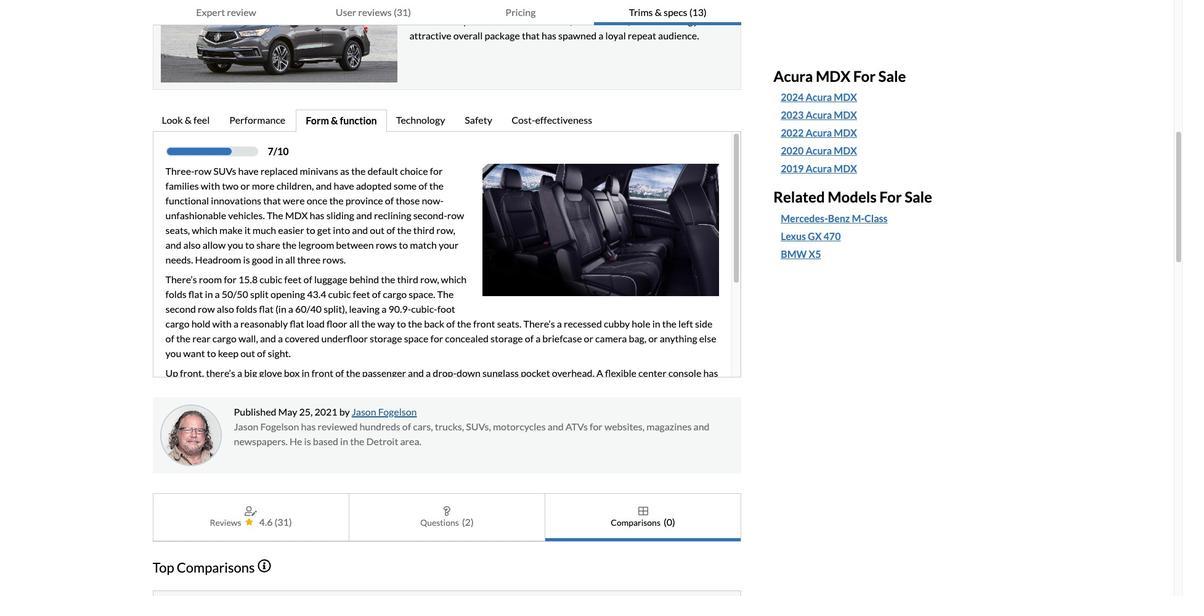 Task type: describe. For each thing, give the bounding box(es) containing it.
replaced
[[261, 165, 298, 177]]

lexus
[[781, 231, 806, 242]]

1 vertical spatial passengers
[[234, 426, 282, 438]]

by
[[339, 406, 350, 418]]

of down foot
[[446, 318, 455, 330]]

luggage
[[314, 274, 348, 285]]

1 vertical spatial comparisons
[[177, 560, 255, 576]]

2022
[[781, 127, 804, 139]]

a up briefcase
[[557, 318, 562, 330]]

in inside published may 25, 2021 by jason fogelson jason fogelson has reviewed hundreds of cars, trucks, suvs, motorcycles and atvs for websites, magazines and newspapers. he is based in the detroit area.
[[340, 436, 348, 447]]

three-row suvs have replaced minivans as the default choice for families with two or more children, and have adopted some of the functional innovations that were once the province of those now- unfashionable vehicles. the mdx has sliding and reclining second-row seats, which make it much easier to get into and out of the third row, and also allow you to share the legroom between rows to match your needs. headroom is good in all three rows.
[[165, 165, 464, 266]]

(13)
[[689, 6, 707, 18]]

related models for sale
[[774, 188, 932, 206]]

of down choice
[[419, 180, 427, 192]]

back down four
[[437, 412, 457, 423]]

or down recessed
[[584, 333, 593, 345]]

hold inside there's room for 15.8 cubic feet of luggage behind the third row, which folds flat in a 50/50 split opening 43.4 cubic feet of cargo space. the second row also folds flat (in a 60/40 split), leaving a 90.9-cubic-foot cargo hold with a reasonably flat load floor all the way to the back of the front seats. there's a recessed cubby hole in the left side of the rear cargo wall, and a covered underfloor storage space for concealed storage of a briefcase or camera bag, or anything else you want to keep out of sight.
[[191, 318, 210, 330]]

question image
[[443, 507, 451, 516]]

pricing
[[506, 6, 536, 18]]

in inside three-row suvs have replaced minivans as the default choice for families with two or more children, and have adopted some of the functional innovations that were once the province of those now- unfashionable vehicles. the mdx has sliding and reclining second-row seats, which make it much easier to get into and out of the third row, and also allow you to share the legroom between rows to match your needs. headroom is good in all three rows.
[[275, 254, 283, 266]]

1 vertical spatial there's
[[524, 318, 555, 330]]

reviewed
[[318, 421, 358, 433]]

user
[[336, 6, 356, 18]]

row up the 'your'
[[447, 210, 464, 221]]

2019 acura mdx link down 2020
[[781, 162, 857, 177]]

1 vertical spatial bin
[[453, 426, 466, 438]]

1 horizontal spatial flat
[[259, 303, 274, 315]]

1 vertical spatial cupholders
[[358, 412, 406, 423]]

and down seats,
[[165, 239, 181, 251]]

a down drop-
[[443, 382, 448, 394]]

two inside three-row suvs have replaced minivans as the default choice for families with two or more children, and have adopted some of the functional innovations that were once the province of those now- unfashionable vehicles. the mdx has sliding and reclining second-row seats, which make it much easier to get into and out of the third row, and also allow you to share the legroom between rows to match your needs. headroom is good in all three rows.
[[222, 180, 239, 192]]

row down tablet,
[[237, 412, 254, 423]]

0 horizontal spatial cubic
[[260, 274, 282, 285]]

power,
[[509, 382, 538, 394]]

1 horizontal spatial center
[[639, 367, 667, 379]]

a down glove
[[267, 382, 272, 394]]

front-
[[595, 412, 620, 423]]

cost-
[[512, 114, 535, 126]]

a right the (in
[[288, 303, 293, 315]]

children,
[[277, 180, 314, 192]]

suvs
[[213, 165, 236, 177]]

1 vertical spatial cargo
[[165, 318, 190, 330]]

enough
[[664, 382, 696, 394]]

acura right 2023 on the right top of page
[[806, 109, 832, 121]]

or right bag,
[[648, 333, 658, 345]]

pricing tab
[[447, 0, 594, 25]]

out inside there's room for 15.8 cubic feet of luggage behind the third row, which folds flat in a 50/50 split opening 43.4 cubic feet of cargo space. the second row also folds flat (in a 60/40 split), leaving a 90.9-cubic-foot cargo hold with a reasonably flat load floor all the way to the back of the front seats. there's a recessed cubby hole in the left side of the rear cargo wall, and a covered underfloor storage space for concealed storage of a briefcase or camera bag, or anything else you want to keep out of sight.
[[240, 348, 255, 359]]

as down pockets
[[584, 412, 593, 423]]

safety tab
[[456, 110, 502, 133]]

mdx inside three-row suvs have replaced minivans as the default choice for families with two or more children, and have adopted some of the functional innovations that were once the province of those now- unfashionable vehicles. the mdx has sliding and reclining second-row seats, which make it much easier to get into and out of the third row, and also allow you to share the legroom between rows to match your needs. headroom is good in all three rows.
[[285, 210, 308, 221]]

the right on
[[421, 412, 435, 423]]

to down it
[[245, 239, 255, 251]]

in right hole
[[652, 318, 660, 330]]

(2)
[[462, 516, 474, 528]]

the up space
[[408, 318, 422, 330]]

a
[[597, 367, 603, 379]]

2021
[[315, 406, 337, 418]]

seat
[[620, 412, 639, 423]]

the left left
[[662, 318, 677, 330]]

0 vertical spatial jason
[[352, 406, 376, 418]]

and up seat
[[619, 397, 635, 409]]

in down room
[[205, 288, 213, 300]]

back inside there's room for 15.8 cubic feet of luggage behind the third row, which folds flat in a 50/50 split opening 43.4 cubic feet of cargo space. the second row also folds flat (in a 60/40 split), leaving a 90.9-cubic-foot cargo hold with a reasonably flat load floor all the way to the back of the front seats. there's a recessed cubby hole in the left side of the rear cargo wall, and a covered underfloor storage space for concealed storage of a briefcase or camera bag, or anything else you want to keep out of sight.
[[424, 318, 444, 330]]

and up between
[[352, 224, 368, 236]]

a down on
[[412, 426, 417, 438]]

comparisons count element
[[664, 515, 675, 530]]

the right once on the top of the page
[[329, 195, 344, 206]]

anything
[[660, 333, 697, 345]]

0 vertical spatial bin
[[450, 382, 463, 394]]

470
[[824, 231, 841, 242]]

to right rows
[[399, 239, 408, 251]]

to right depth on the left
[[193, 397, 202, 409]]

25,
[[299, 406, 313, 418]]

and down province
[[356, 210, 372, 221]]

performance
[[229, 114, 286, 126]]

0 horizontal spatial flat
[[189, 288, 203, 300]]

a up wall,
[[234, 318, 239, 330]]

with down on
[[390, 426, 410, 438]]

acura right 2024
[[806, 91, 832, 103]]

and left atvs
[[548, 421, 564, 433]]

pockets
[[584, 397, 618, 409]]

also inside there's room for 15.8 cubic feet of luggage behind the third row, which folds flat in a 50/50 split opening 43.4 cubic feet of cargo space. the second row also folds flat (in a 60/40 split), leaving a 90.9-cubic-foot cargo hold with a reasonably flat load floor all the way to the back of the front seats. there's a recessed cubby hole in the left side of the rear cargo wall, and a covered underfloor storage space for concealed storage of a briefcase or camera bag, or anything else you want to keep out of sight.
[[217, 303, 234, 315]]

third inside there's room for 15.8 cubic feet of luggage behind the third row, which folds flat in a 50/50 split opening 43.4 cubic feet of cargo space. the second row also folds flat (in a 60/40 split), leaving a 90.9-cubic-foot cargo hold with a reasonably flat load floor all the way to the back of the front seats. there's a recessed cubby hole in the left side of the rear cargo wall, and a covered underfloor storage space for concealed storage of a briefcase or camera bag, or anything else you want to keep out of sight.
[[397, 274, 418, 285]]

tab list containing 4.6
[[153, 494, 742, 542]]

cars,
[[413, 421, 433, 433]]

that inside up front, there's a big glove box in front of the passenger and a drop-down sunglass pocket overhead. a flexible center console has two big cupholders and a sliding armrest that opens for access to a bin with usb, power, and auxiliary jacks, as well as enough depth to hold a tablet, small laptop, or medium-sized purse. all four door panels have water-bottle pockets and additional open storage. second-row passengers get a pair of cupholders on the back of the center console, as well as front-seat back pouches, while third-row passengers get an outboard armrest with a storage bin and cup holder.
[[340, 382, 357, 394]]

you inside there's room for 15.8 cubic feet of luggage behind the third row, which folds flat in a 50/50 split opening 43.4 cubic feet of cargo space. the second row also folds flat (in a 60/40 split), leaving a 90.9-cubic-foot cargo hold with a reasonably flat load floor all the way to the back of the front seats. there's a recessed cubby hole in the left side of the rear cargo wall, and a covered underfloor storage space for concealed storage of a briefcase or camera bag, or anything else you want to keep out of sight.
[[165, 348, 181, 359]]

or inside up front, there's a big glove box in front of the passenger and a drop-down sunglass pocket overhead. a flexible center console has two big cupholders and a sliding armrest that opens for access to a bin with usb, power, and auxiliary jacks, as well as enough depth to hold a tablet, small laptop, or medium-sized purse. all four door panels have water-bottle pockets and additional open storage. second-row passengers get a pair of cupholders on the back of the center console, as well as front-seat back pouches, while third-row passengers get an outboard armrest with a storage bin and cup holder.
[[317, 397, 326, 409]]

that inside three-row suvs have replaced minivans as the default choice for families with two or more children, and have adopted some of the functional innovations that were once the province of those now- unfashionable vehicles. the mdx has sliding and reclining second-row seats, which make it much easier to get into and out of the third row, and also allow you to share the legroom between rows to match your needs. headroom is good in all three rows.
[[263, 195, 281, 206]]

and up the water-
[[540, 382, 556, 394]]

as inside three-row suvs have replaced minivans as the default choice for families with two or more children, and have adopted some of the functional innovations that were once the province of those now- unfashionable vehicles. the mdx has sliding and reclining second-row seats, which make it much easier to get into and out of the third row, and also allow you to share the legroom between rows to match your needs. headroom is good in all three rows.
[[340, 165, 349, 177]]

specs
[[664, 6, 688, 18]]

panels
[[475, 397, 503, 409]]

default
[[368, 165, 398, 177]]

reviews
[[210, 517, 241, 528]]

were
[[283, 195, 305, 206]]

hundreds
[[360, 421, 400, 433]]

province
[[346, 195, 383, 206]]

row down second-
[[215, 426, 232, 438]]

he
[[290, 436, 302, 447]]

sale for related models for sale
[[905, 188, 932, 206]]

is inside three-row suvs have replaced minivans as the default choice for families with two or more children, and have adopted some of the functional innovations that were once the province of those now- unfashionable vehicles. the mdx has sliding and reclining second-row seats, which make it much easier to get into and out of the third row, and also allow you to share the legroom between rows to match your needs. headroom is good in all three rows.
[[243, 254, 250, 266]]

x5
[[809, 248, 821, 260]]

cost-effectiveness
[[512, 114, 592, 126]]

technology tab
[[387, 110, 456, 133]]

row left suvs
[[195, 165, 212, 177]]

hole
[[632, 318, 651, 330]]

second
[[165, 303, 196, 315]]

2 vertical spatial flat
[[290, 318, 304, 330]]

for inside three-row suvs have replaced minivans as the default choice for families with two or more children, and have adopted some of the functional innovations that were once the province of those now- unfashionable vehicles. the mdx has sliding and reclining second-row seats, which make it much easier to get into and out of the third row, and also allow you to share the legroom between rows to match your needs. headroom is good in all three rows.
[[430, 165, 443, 177]]

2 horizontal spatial storage
[[491, 333, 523, 345]]

holder.
[[504, 426, 533, 438]]

acura right 2020
[[806, 145, 832, 157]]

1 vertical spatial well
[[564, 412, 582, 423]]

trucks,
[[435, 421, 464, 433]]

flexible
[[605, 367, 637, 379]]

1 horizontal spatial cargo
[[212, 333, 237, 345]]

a up way
[[382, 303, 387, 315]]

acura up 2024
[[774, 67, 813, 85]]

1 horizontal spatial cubic
[[328, 288, 351, 300]]

0 horizontal spatial (31)
[[275, 516, 292, 528]]

it
[[244, 224, 251, 236]]

1 vertical spatial big
[[184, 382, 197, 394]]

good
[[252, 254, 273, 266]]

the inside there's room for 15.8 cubic feet of luggage behind the third row, which folds flat in a 50/50 split opening 43.4 cubic feet of cargo space. the second row also folds flat (in a 60/40 split), leaving a 90.9-cubic-foot cargo hold with a reasonably flat load floor all the way to the back of the front seats. there's a recessed cubby hole in the left side of the rear cargo wall, and a covered underfloor storage space for concealed storage of a briefcase or camera bag, or anything else you want to keep out of sight.
[[437, 288, 454, 300]]

third inside three-row suvs have replaced minivans as the default choice for families with two or more children, and have adopted some of the functional innovations that were once the province of those now- unfashionable vehicles. the mdx has sliding and reclining second-row seats, which make it much easier to get into and out of the third row, and also allow you to share the legroom between rows to match your needs. headroom is good in all three rows.
[[413, 224, 435, 236]]

published
[[234, 406, 276, 418]]

expert review tab
[[153, 0, 300, 25]]

concealed
[[445, 333, 489, 345]]

trims & specs (13)
[[629, 6, 707, 18]]

acura right 2019
[[806, 163, 832, 175]]

for for mdx
[[853, 67, 876, 85]]

of up reclining
[[385, 195, 394, 206]]

seats.
[[497, 318, 522, 330]]

there's room for 15.8 cubic feet of luggage behind the third row, which folds flat in a 50/50 split opening 43.4 cubic feet of cargo space. the second row also folds flat (in a 60/40 split), leaving a 90.9-cubic-foot cargo hold with a reasonably flat load floor all the way to the back of the front seats. there's a recessed cubby hole in the left side of the rear cargo wall, and a covered underfloor storage space for concealed storage of a briefcase or camera bag, or anything else you want to keep out of sight.
[[165, 274, 716, 359]]

of up leaving
[[372, 288, 381, 300]]

room
[[199, 274, 222, 285]]

of down door
[[459, 412, 468, 423]]

cup
[[486, 426, 502, 438]]

pouches,
[[663, 412, 701, 423]]

has inside published may 25, 2021 by jason fogelson jason fogelson has reviewed hundreds of cars, trucks, suvs, motorcycles and atvs for websites, magazines and newspapers. he is based in the detroit area.
[[301, 421, 316, 433]]

of down second
[[165, 333, 174, 345]]

minivans
[[300, 165, 338, 177]]

to left 'keep'
[[207, 348, 216, 359]]

recessed
[[564, 318, 602, 330]]

floor
[[327, 318, 347, 330]]

area.
[[400, 436, 421, 447]]

of left briefcase
[[525, 333, 534, 345]]

for inside published may 25, 2021 by jason fogelson jason fogelson has reviewed hundreds of cars, trucks, suvs, motorcycles and atvs for websites, magazines and newspapers. he is based in the detroit area.
[[590, 421, 603, 433]]

1 vertical spatial armrest
[[354, 426, 389, 438]]

your
[[439, 239, 459, 251]]

0 horizontal spatial there's
[[165, 274, 197, 285]]

headroom
[[195, 254, 241, 266]]

a left briefcase
[[536, 333, 541, 345]]

bottle
[[556, 397, 582, 409]]

to down 90.9-
[[397, 318, 406, 330]]

may
[[278, 406, 297, 418]]

form & function
[[306, 115, 377, 126]]

of inside published may 25, 2021 by jason fogelson jason fogelson has reviewed hundreds of cars, trucks, suvs, motorcycles and atvs for websites, magazines and newspapers. he is based in the detroit area.
[[402, 421, 411, 433]]

reclining
[[374, 210, 411, 221]]

10
[[277, 145, 289, 157]]

sight.
[[268, 348, 291, 359]]

with down down
[[465, 382, 484, 394]]

leaving
[[349, 303, 380, 315]]

1 vertical spatial feet
[[353, 288, 370, 300]]

1 vertical spatial center
[[486, 412, 514, 423]]

access
[[402, 382, 430, 394]]

of left sight.
[[257, 348, 266, 359]]

is inside published may 25, 2021 by jason fogelson jason fogelson has reviewed hundreds of cars, trucks, suvs, motorcycles and atvs for websites, magazines and newspapers. he is based in the detroit area.
[[304, 436, 311, 447]]

side
[[695, 318, 713, 330]]

1 horizontal spatial fogelson
[[378, 406, 417, 418]]

effectiveness
[[535, 114, 592, 126]]

to up "legroom"
[[306, 224, 315, 236]]

0 vertical spatial cargo
[[383, 288, 407, 300]]

& for look
[[185, 114, 192, 126]]

with inside there's room for 15.8 cubic feet of luggage behind the third row, which folds flat in a 50/50 split opening 43.4 cubic feet of cargo space. the second row also folds flat (in a 60/40 split), leaving a 90.9-cubic-foot cargo hold with a reasonably flat load floor all the way to the back of the front seats. there's a recessed cubby hole in the left side of the rear cargo wall, and a covered underfloor storage space for concealed storage of a briefcase or camera bag, or anything else you want to keep out of sight.
[[212, 318, 232, 330]]

mercedes-
[[781, 213, 828, 224]]

as up the additional
[[653, 382, 662, 394]]

tab panel containing 7
[[153, 131, 742, 440]]

make
[[219, 224, 243, 236]]

four
[[433, 397, 451, 409]]

cost-effectiveness tab
[[502, 110, 603, 133]]

left
[[679, 318, 693, 330]]

and down open
[[694, 421, 710, 433]]

and up access
[[408, 367, 424, 379]]

as down flexible at the right bottom of page
[[622, 382, 632, 394]]

for inside up front, there's a big glove box in front of the passenger and a drop-down sunglass pocket overhead. a flexible center console has two big cupholders and a sliding armrest that opens for access to a bin with usb, power, and auxiliary jacks, as well as enough depth to hold a tablet, small laptop, or medium-sized purse. all four door panels have water-bottle pockets and additional open storage. second-row passengers get a pair of cupholders on the back of the center console, as well as front-seat back pouches, while third-row passengers get an outboard armrest with a storage bin and cup holder.
[[387, 382, 400, 394]]

seats,
[[165, 224, 190, 236]]

acura right 2022
[[806, 127, 832, 139]]

magazines
[[647, 421, 692, 433]]

and down minivans at left
[[316, 180, 332, 192]]

2019 acura mdx link up related models for sale
[[781, 162, 1009, 177]]

2020
[[781, 145, 804, 157]]

as down bottle
[[553, 412, 562, 423]]

performance tab
[[220, 110, 296, 133]]

of down reclining
[[387, 224, 395, 236]]

and left the "cup"
[[468, 426, 484, 438]]

0 vertical spatial feet
[[284, 274, 302, 285]]

& for trims
[[655, 6, 662, 18]]

a down room
[[215, 288, 220, 300]]

jacks,
[[597, 382, 620, 394]]

for up 50/50
[[224, 274, 237, 285]]

reviews count element
[[275, 515, 292, 530]]

2020 acura mdx test drive review formandfunctionimage image
[[483, 164, 719, 296]]

0 vertical spatial cupholders
[[199, 382, 247, 394]]

comparisons inside comparisons (0)
[[611, 517, 661, 528]]

of up 43.4
[[304, 274, 312, 285]]

the up opens
[[346, 367, 360, 379]]

row, inside there's room for 15.8 cubic feet of luggage behind the third row, which folds flat in a 50/50 split opening 43.4 cubic feet of cargo space. the second row also folds flat (in a 60/40 split), leaving a 90.9-cubic-foot cargo hold with a reasonably flat load floor all the way to the back of the front seats. there's a recessed cubby hole in the left side of the rear cargo wall, and a covered underfloor storage space for concealed storage of a briefcase or camera bag, or anything else you want to keep out of sight.
[[420, 274, 439, 285]]

0 horizontal spatial have
[[238, 165, 259, 177]]

opens
[[359, 382, 385, 394]]

keep
[[218, 348, 239, 359]]

the down easier
[[282, 239, 297, 251]]



Task type: locate. For each thing, give the bounding box(es) containing it.
briefcase
[[543, 333, 582, 345]]

models
[[828, 188, 877, 206]]

pair
[[328, 412, 345, 423]]

0 horizontal spatial folds
[[165, 288, 187, 300]]

50/50
[[222, 288, 248, 300]]

flat down room
[[189, 288, 203, 300]]

1 horizontal spatial the
[[437, 288, 454, 300]]

out inside three-row suvs have replaced minivans as the default choice for families with two or more children, and have adopted some of the functional innovations that were once the province of those now- unfashionable vehicles. the mdx has sliding and reclining second-row seats, which make it much easier to get into and out of the third row, and also allow you to share the legroom between rows to match your needs. headroom is good in all three rows.
[[370, 224, 385, 236]]

cargo
[[383, 288, 407, 300], [165, 318, 190, 330], [212, 333, 237, 345]]

1 horizontal spatial well
[[634, 382, 651, 394]]

1 horizontal spatial armrest
[[354, 426, 389, 438]]

or right 25,
[[317, 397, 326, 409]]

there's up briefcase
[[524, 318, 555, 330]]

of up medium-
[[335, 367, 344, 379]]

storage inside up front, there's a big glove box in front of the passenger and a drop-down sunglass pocket overhead. a flexible center console has two big cupholders and a sliding armrest that opens for access to a bin with usb, power, and auxiliary jacks, as well as enough depth to hold a tablet, small laptop, or medium-sized purse. all four door panels have water-bottle pockets and additional open storage. second-row passengers get a pair of cupholders on the back of the center console, as well as front-seat back pouches, while third-row passengers get an outboard armrest with a storage bin and cup holder.
[[418, 426, 451, 438]]

into
[[333, 224, 350, 236]]

more
[[252, 180, 275, 192]]

as right minivans at left
[[340, 165, 349, 177]]

0 horizontal spatial you
[[165, 348, 181, 359]]

0 horizontal spatial fogelson
[[260, 421, 299, 433]]

0 vertical spatial sale
[[879, 67, 906, 85]]

armrest down jason fogelson link
[[354, 426, 389, 438]]

0 horizontal spatial big
[[184, 382, 197, 394]]

look & feel
[[162, 114, 210, 126]]

sliding up into
[[326, 210, 354, 221]]

2019 acura mdx link
[[781, 162, 1009, 177], [781, 162, 857, 177]]

get inside three-row suvs have replaced minivans as the default choice for families with two or more children, and have adopted some of the functional innovations that were once the province of those now- unfashionable vehicles. the mdx has sliding and reclining second-row seats, which make it much easier to get into and out of the third row, and also allow you to share the legroom between rows to match your needs. headroom is good in all three rows.
[[317, 224, 331, 236]]

suvs,
[[466, 421, 491, 433]]

row, up the 'your'
[[437, 224, 455, 236]]

2020 acura mdx test drive review summaryimage image
[[161, 0, 397, 83]]

depth
[[165, 397, 191, 409]]

1 horizontal spatial big
[[244, 367, 257, 379]]

also inside three-row suvs have replaced minivans as the default choice for families with two or more children, and have adopted some of the functional innovations that were once the province of those now- unfashionable vehicles. the mdx has sliding and reclining second-row seats, which make it much easier to get into and out of the third row, and also allow you to share the legroom between rows to match your needs. headroom is good in all three rows.
[[183, 239, 201, 251]]

1 vertical spatial flat
[[259, 303, 274, 315]]

newspapers.
[[234, 436, 288, 447]]

door
[[453, 397, 473, 409]]

gx
[[808, 231, 822, 242]]

1 vertical spatial have
[[334, 180, 354, 192]]

in
[[275, 254, 283, 266], [205, 288, 213, 300], [652, 318, 660, 330], [302, 367, 310, 379], [340, 436, 348, 447]]

1 vertical spatial front
[[312, 367, 333, 379]]

back down 'cubic-'
[[424, 318, 444, 330]]

top
[[153, 560, 174, 576]]

innovations
[[211, 195, 261, 206]]

& for form
[[331, 115, 338, 126]]

up front, there's a big glove box in front of the passenger and a drop-down sunglass pocket overhead. a flexible center console has two big cupholders and a sliding armrest that opens for access to a bin with usb, power, and auxiliary jacks, as well as enough depth to hold a tablet, small laptop, or medium-sized purse. all four door panels have water-bottle pockets and additional open storage. second-row passengers get a pair of cupholders on the back of the center console, as well as front-seat back pouches, while third-row passengers get an outboard armrest with a storage bin and cup holder.
[[165, 367, 718, 438]]

0 vertical spatial which
[[192, 224, 218, 236]]

90.9-
[[389, 303, 411, 315]]

1 horizontal spatial you
[[228, 239, 243, 251]]

storage.
[[165, 412, 200, 423]]

0 horizontal spatial the
[[267, 210, 283, 221]]

a right there's
[[237, 367, 242, 379]]

7
[[268, 145, 274, 157]]

the up now-
[[429, 180, 444, 192]]

1 horizontal spatial is
[[304, 436, 311, 447]]

a up sight.
[[278, 333, 283, 345]]

well up the additional
[[634, 382, 651, 394]]

(31) right reviews
[[394, 6, 411, 18]]

0 horizontal spatial well
[[564, 412, 582, 423]]

split
[[250, 288, 269, 300]]

row inside there's room for 15.8 cubic feet of luggage behind the third row, which folds flat in a 50/50 split opening 43.4 cubic feet of cargo space. the second row also folds flat (in a 60/40 split), leaving a 90.9-cubic-foot cargo hold with a reasonably flat load floor all the way to the back of the front seats. there's a recessed cubby hole in the left side of the rear cargo wall, and a covered underfloor storage space for concealed storage of a briefcase or camera bag, or anything else you want to keep out of sight.
[[198, 303, 215, 315]]

43.4
[[307, 288, 326, 300]]

with inside three-row suvs have replaced minivans as the default choice for families with two or more children, and have adopted some of the functional innovations that were once the province of those now- unfashionable vehicles. the mdx has sliding and reclining second-row seats, which make it much easier to get into and out of the third row, and also allow you to share the legroom between rows to match your needs. headroom is good in all three rows.
[[201, 180, 220, 192]]

for right space
[[430, 333, 443, 345]]

a
[[215, 288, 220, 300], [288, 303, 293, 315], [382, 303, 387, 315], [234, 318, 239, 330], [557, 318, 562, 330], [278, 333, 283, 345], [536, 333, 541, 345], [237, 367, 242, 379], [426, 367, 431, 379], [267, 382, 272, 394], [443, 382, 448, 394], [225, 397, 230, 409], [322, 412, 327, 423], [412, 426, 417, 438]]

0 vertical spatial is
[[243, 254, 250, 266]]

has inside up front, there's a big glove box in front of the passenger and a drop-down sunglass pocket overhead. a flexible center console has two big cupholders and a sliding armrest that opens for access to a bin with usb, power, and auxiliary jacks, as well as enough depth to hold a tablet, small laptop, or medium-sized purse. all four door panels have water-bottle pockets and additional open storage. second-row passengers get a pair of cupholders on the back of the center console, as well as front-seat back pouches, while third-row passengers get an outboard armrest with a storage bin and cup holder.
[[703, 367, 718, 379]]

comparisons down th large image
[[611, 517, 661, 528]]

you up up
[[165, 348, 181, 359]]

sliding down box
[[274, 382, 302, 394]]

has down once on the top of the page
[[310, 210, 325, 221]]

behind
[[349, 274, 379, 285]]

the left rear
[[176, 333, 191, 345]]

has inside three-row suvs have replaced minivans as the default choice for families with two or more children, and have adopted some of the functional innovations that were once the province of those now- unfashionable vehicles. the mdx has sliding and reclining second-row seats, which make it much easier to get into and out of the third row, and also allow you to share the legroom between rows to match your needs. headroom is good in all three rows.
[[310, 210, 325, 221]]

to up four
[[432, 382, 441, 394]]

a left drop-
[[426, 367, 431, 379]]

foot
[[437, 303, 455, 315]]

that down 'more'
[[263, 195, 281, 206]]

info circle image
[[257, 560, 271, 573]]

down
[[457, 367, 481, 379]]

as
[[340, 165, 349, 177], [622, 382, 632, 394], [653, 382, 662, 394], [553, 412, 562, 423], [584, 412, 593, 423]]

0 vertical spatial also
[[183, 239, 201, 251]]

look
[[162, 114, 183, 126]]

0 vertical spatial hold
[[191, 318, 210, 330]]

the up foot
[[437, 288, 454, 300]]

is
[[243, 254, 250, 266], [304, 436, 311, 447]]

two
[[222, 180, 239, 192], [165, 382, 182, 394]]

covered
[[285, 333, 320, 345]]

third-
[[191, 426, 215, 438]]

0 vertical spatial that
[[263, 195, 281, 206]]

a up second-
[[225, 397, 230, 409]]

1 vertical spatial is
[[304, 436, 311, 447]]

& left feel
[[185, 114, 192, 126]]

the right behind
[[381, 274, 395, 285]]

0 vertical spatial third
[[413, 224, 435, 236]]

feet down behind
[[353, 288, 370, 300]]

0 horizontal spatial cargo
[[165, 318, 190, 330]]

2 vertical spatial have
[[505, 397, 525, 409]]

0 vertical spatial folds
[[165, 288, 187, 300]]

folds up second
[[165, 288, 187, 300]]

row right second
[[198, 303, 215, 315]]

load
[[306, 318, 325, 330]]

easier
[[278, 224, 304, 236]]

laptop,
[[285, 397, 315, 409]]

the up adopted on the left of page
[[351, 165, 366, 177]]

have down 'power,'
[[505, 397, 525, 409]]

hold up rear
[[191, 318, 210, 330]]

pocket
[[521, 367, 550, 379]]

which inside three-row suvs have replaced minivans as the default choice for families with two or more children, and have adopted some of the functional innovations that were once the province of those now- unfashionable vehicles. the mdx has sliding and reclining second-row seats, which make it much easier to get into and out of the third row, and also allow you to share the legroom between rows to match your needs. headroom is good in all three rows.
[[192, 224, 218, 236]]

0 horizontal spatial feet
[[284, 274, 302, 285]]

front inside there's room for 15.8 cubic feet of luggage behind the third row, which folds flat in a 50/50 split opening 43.4 cubic feet of cargo space. the second row also folds flat (in a 60/40 split), leaving a 90.9-cubic-foot cargo hold with a reasonably flat load floor all the way to the back of the front seats. there's a recessed cubby hole in the left side of the rear cargo wall, and a covered underfloor storage space for concealed storage of a briefcase or camera bag, or anything else you want to keep out of sight.
[[473, 318, 495, 330]]

1 vertical spatial cubic
[[328, 288, 351, 300]]

for for models
[[880, 188, 902, 206]]

a left the pair
[[322, 412, 327, 423]]

that up medium-
[[340, 382, 357, 394]]

1 vertical spatial has
[[703, 367, 718, 379]]

reasonably
[[240, 318, 288, 330]]

all inside three-row suvs have replaced minivans as the default choice for families with two or more children, and have adopted some of the functional innovations that were once the province of those now- unfashionable vehicles. the mdx has sliding and reclining second-row seats, which make it much easier to get into and out of the third row, and also allow you to share the legroom between rows to match your needs. headroom is good in all three rows.
[[285, 254, 295, 266]]

front up concealed
[[473, 318, 495, 330]]

3 tab list from the top
[[153, 494, 742, 542]]

1 vertical spatial jason
[[234, 421, 259, 433]]

share
[[256, 239, 280, 251]]

third
[[413, 224, 435, 236], [397, 274, 418, 285]]

tab panel
[[153, 131, 742, 440]]

0 vertical spatial front
[[473, 318, 495, 330]]

for right atvs
[[590, 421, 603, 433]]

sized
[[367, 397, 389, 409]]

1 horizontal spatial there's
[[524, 318, 555, 330]]

flat
[[189, 288, 203, 300], [259, 303, 274, 315], [290, 318, 304, 330]]

hold up second-
[[204, 397, 223, 409]]

get
[[317, 224, 331, 236], [306, 412, 320, 423], [284, 426, 298, 438]]

questions count element
[[462, 515, 474, 530]]

2024 acura mdx 2023 acura mdx 2022 acura mdx 2020 acura mdx 2019 acura mdx
[[781, 91, 857, 175]]

th large image
[[638, 507, 648, 516]]

questions
[[420, 517, 459, 528]]

front,
[[180, 367, 204, 379]]

user reviews (31) tab
[[300, 0, 447, 25]]

0 vertical spatial all
[[285, 254, 295, 266]]

in down reviewed
[[340, 436, 348, 447]]

have up 'more'
[[238, 165, 259, 177]]

1 vertical spatial fogelson
[[260, 421, 299, 433]]

front inside up front, there's a big glove box in front of the passenger and a drop-down sunglass pocket overhead. a flexible center console has two big cupholders and a sliding armrest that opens for access to a bin with usb, power, and auxiliary jacks, as well as enough depth to hold a tablet, small laptop, or medium-sized purse. all four door panels have water-bottle pockets and additional open storage. second-row passengers get a pair of cupholders on the back of the center console, as well as front-seat back pouches, while third-row passengers get an outboard armrest with a storage bin and cup holder.
[[312, 367, 333, 379]]

1 vertical spatial which
[[441, 274, 467, 285]]

passengers down published
[[234, 426, 282, 438]]

0 horizontal spatial sliding
[[274, 382, 302, 394]]

sliding inside three-row suvs have replaced minivans as the default choice for families with two or more children, and have adopted some of the functional innovations that were once the province of those now- unfashionable vehicles. the mdx has sliding and reclining second-row seats, which make it much easier to get into and out of the third row, and also allow you to share the legroom between rows to match your needs. headroom is good in all three rows.
[[326, 210, 354, 221]]

the down reviewed
[[350, 436, 365, 447]]

flat up covered
[[290, 318, 304, 330]]

medium-
[[328, 397, 367, 409]]

with
[[201, 180, 220, 192], [212, 318, 232, 330], [465, 382, 484, 394], [390, 426, 410, 438]]

1 horizontal spatial out
[[370, 224, 385, 236]]

2 vertical spatial has
[[301, 421, 316, 433]]

folds
[[165, 288, 187, 300], [236, 303, 257, 315]]

websites,
[[605, 421, 645, 433]]

which inside there's room for 15.8 cubic feet of luggage behind the third row, which folds flat in a 50/50 split opening 43.4 cubic feet of cargo space. the second row also folds flat (in a 60/40 split), leaving a 90.9-cubic-foot cargo hold with a reasonably flat load floor all the way to the back of the front seats. there's a recessed cubby hole in the left side of the rear cargo wall, and a covered underfloor storage space for concealed storage of a briefcase or camera bag, or anything else you want to keep out of sight.
[[441, 274, 467, 285]]

the inside three-row suvs have replaced minivans as the default choice for families with two or more children, and have adopted some of the functional innovations that were once the province of those now- unfashionable vehicles. the mdx has sliding and reclining second-row seats, which make it much easier to get into and out of the third row, and also allow you to share the legroom between rows to match your needs. headroom is good in all three rows.
[[267, 210, 283, 221]]

tab list containing look & feel
[[153, 110, 742, 133]]

1 tab list from the top
[[153, 0, 742, 25]]

0 vertical spatial armrest
[[304, 382, 338, 394]]

0 vertical spatial well
[[634, 382, 651, 394]]

the down leaving
[[361, 318, 376, 330]]

bin
[[450, 382, 463, 394], [453, 426, 466, 438]]

trims
[[629, 6, 653, 18]]

out up rows
[[370, 224, 385, 236]]

1 horizontal spatial cupholders
[[358, 412, 406, 423]]

based
[[313, 436, 338, 447]]

0 horizontal spatial center
[[486, 412, 514, 423]]

also
[[183, 239, 201, 251], [217, 303, 234, 315]]

feet up opening
[[284, 274, 302, 285]]

sliding inside up front, there's a big glove box in front of the passenger and a drop-down sunglass pocket overhead. a flexible center console has two big cupholders and a sliding armrest that opens for access to a bin with usb, power, and auxiliary jacks, as well as enough depth to hold a tablet, small laptop, or medium-sized purse. all four door panels have water-bottle pockets and additional open storage. second-row passengers get a pair of cupholders on the back of the center console, as well as front-seat back pouches, while third-row passengers get an outboard armrest with a storage bin and cup holder.
[[274, 382, 302, 394]]

1 horizontal spatial which
[[441, 274, 467, 285]]

now-
[[422, 195, 444, 206]]

questions (2)
[[420, 516, 474, 528]]

get left the an
[[284, 426, 298, 438]]

the up concealed
[[457, 318, 471, 330]]

0 horizontal spatial front
[[312, 367, 333, 379]]

0 horizontal spatial armrest
[[304, 382, 338, 394]]

with up 'keep'
[[212, 318, 232, 330]]

0 vertical spatial have
[[238, 165, 259, 177]]

which
[[192, 224, 218, 236], [441, 274, 467, 285]]

is right the he
[[304, 436, 311, 447]]

sliding
[[326, 210, 354, 221], [274, 382, 302, 394]]

up
[[165, 367, 178, 379]]

jason fogelson automotive journalist image
[[160, 405, 222, 467]]

or inside three-row suvs have replaced minivans as the default choice for families with two or more children, and have adopted some of the functional innovations that were once the province of those now- unfashionable vehicles. the mdx has sliding and reclining second-row seats, which make it much easier to get into and out of the third row, and also allow you to share the legroom between rows to match your needs. headroom is good in all three rows.
[[241, 180, 250, 192]]

or up innovations
[[241, 180, 250, 192]]

which down unfashionable
[[192, 224, 218, 236]]

fogelson
[[378, 406, 417, 418], [260, 421, 299, 433]]

cupholders down there's
[[199, 382, 247, 394]]

review
[[227, 6, 256, 18]]

to
[[306, 224, 315, 236], [245, 239, 255, 251], [399, 239, 408, 251], [397, 318, 406, 330], [207, 348, 216, 359], [432, 382, 441, 394], [193, 397, 202, 409]]

0 vertical spatial two
[[222, 180, 239, 192]]

hold
[[191, 318, 210, 330], [204, 397, 223, 409]]

two down up
[[165, 382, 182, 394]]

all inside there's room for 15.8 cubic feet of luggage behind the third row, which folds flat in a 50/50 split opening 43.4 cubic feet of cargo space. the second row also folds flat (in a 60/40 split), leaving a 90.9-cubic-foot cargo hold with a reasonably flat load floor all the way to the back of the front seats. there's a recessed cubby hole in the left side of the rear cargo wall, and a covered underfloor storage space for concealed storage of a briefcase or camera bag, or anything else you want to keep out of sight.
[[349, 318, 359, 330]]

0 horizontal spatial comparisons
[[177, 560, 255, 576]]

1 horizontal spatial sliding
[[326, 210, 354, 221]]

1 horizontal spatial two
[[222, 180, 239, 192]]

choice
[[400, 165, 428, 177]]

2 vertical spatial get
[[284, 426, 298, 438]]

tab list
[[153, 0, 742, 25], [153, 110, 742, 133], [153, 494, 742, 542]]

2019
[[781, 163, 804, 175]]

0 horizontal spatial for
[[853, 67, 876, 85]]

console,
[[516, 412, 551, 423]]

of up area.
[[402, 421, 411, 433]]

bmw x5 link
[[781, 247, 821, 262]]

trims & specs (13) tab
[[594, 0, 742, 25]]

0 vertical spatial (31)
[[394, 6, 411, 18]]

fogelson up the "hundreds"
[[378, 406, 417, 418]]

rear
[[192, 333, 211, 345]]

well down bottle
[[564, 412, 582, 423]]

hold inside up front, there's a big glove box in front of the passenger and a drop-down sunglass pocket overhead. a flexible center console has two big cupholders and a sliding armrest that opens for access to a bin with usb, power, and auxiliary jacks, as well as enough depth to hold a tablet, small laptop, or medium-sized purse. all four door panels have water-bottle pockets and additional open storage. second-row passengers get a pair of cupholders on the back of the center console, as well as front-seat back pouches, while third-row passengers get an outboard armrest with a storage bin and cup holder.
[[204, 397, 223, 409]]

1 horizontal spatial jason
[[352, 406, 376, 418]]

has down 25,
[[301, 421, 316, 433]]

2 horizontal spatial flat
[[290, 318, 304, 330]]

drop-
[[433, 367, 457, 379]]

comparisons down reviews
[[177, 560, 255, 576]]

0 vertical spatial passengers
[[256, 412, 304, 423]]

published may 25, 2021 by jason fogelson jason fogelson has reviewed hundreds of cars, trucks, suvs, motorcycles and atvs for websites, magazines and newspapers. he is based in the detroit area.
[[234, 406, 710, 447]]

tab list containing expert review
[[153, 0, 742, 25]]

jason down published
[[234, 421, 259, 433]]

also up needs.
[[183, 239, 201, 251]]

1 horizontal spatial &
[[331, 115, 338, 126]]

all
[[285, 254, 295, 266], [349, 318, 359, 330]]

look & feel tab
[[153, 110, 220, 133]]

1 vertical spatial sale
[[905, 188, 932, 206]]

storage down on
[[418, 426, 451, 438]]

1 horizontal spatial folds
[[236, 303, 257, 315]]

0 horizontal spatial which
[[192, 224, 218, 236]]

(0)
[[664, 516, 675, 528]]

1 horizontal spatial (31)
[[394, 6, 411, 18]]

underfloor
[[321, 333, 368, 345]]

1 horizontal spatial that
[[340, 382, 357, 394]]

1 horizontal spatial feet
[[353, 288, 370, 300]]

0 horizontal spatial out
[[240, 348, 255, 359]]

0 vertical spatial fogelson
[[378, 406, 417, 418]]

and inside there's room for 15.8 cubic feet of luggage behind the third row, which folds flat in a 50/50 split opening 43.4 cubic feet of cargo space. the second row also folds flat (in a 60/40 split), leaving a 90.9-cubic-foot cargo hold with a reasonably flat load floor all the way to the back of the front seats. there's a recessed cubby hole in the left side of the rear cargo wall, and a covered underfloor storage space for concealed storage of a briefcase or camera bag, or anything else you want to keep out of sight.
[[260, 333, 276, 345]]

want
[[183, 348, 205, 359]]

in inside up front, there's a big glove box in front of the passenger and a drop-down sunglass pocket overhead. a flexible center console has two big cupholders and a sliding armrest that opens for access to a bin with usb, power, and auxiliary jacks, as well as enough depth to hold a tablet, small laptop, or medium-sized purse. all four door panels have water-bottle pockets and additional open storage. second-row passengers get a pair of cupholders on the back of the center console, as well as front-seat back pouches, while third-row passengers get an outboard armrest with a storage bin and cup holder.
[[302, 367, 310, 379]]

and down reasonably
[[260, 333, 276, 345]]

1 vertical spatial hold
[[204, 397, 223, 409]]

1 vertical spatial third
[[397, 274, 418, 285]]

0 horizontal spatial storage
[[370, 333, 402, 345]]

60/40
[[295, 303, 322, 315]]

1 horizontal spatial front
[[473, 318, 495, 330]]

glove
[[259, 367, 282, 379]]

2 horizontal spatial &
[[655, 6, 662, 18]]

jason right "by"
[[352, 406, 376, 418]]

you inside three-row suvs have replaced minivans as the default choice for families with two or more children, and have adopted some of the functional innovations that were once the province of those now- unfashionable vehicles. the mdx has sliding and reclining second-row seats, which make it much easier to get into and out of the third row, and also allow you to share the legroom between rows to match your needs. headroom is good in all three rows.
[[228, 239, 243, 251]]

have inside up front, there's a big glove box in front of the passenger and a drop-down sunglass pocket overhead. a flexible center console has two big cupholders and a sliding armrest that opens for access to a bin with usb, power, and auxiliary jacks, as well as enough depth to hold a tablet, small laptop, or medium-sized purse. all four door panels have water-bottle pockets and additional open storage. second-row passengers get a pair of cupholders on the back of the center console, as well as front-seat back pouches, while third-row passengers get an outboard armrest with a storage bin and cup holder.
[[505, 397, 525, 409]]

needs.
[[165, 254, 193, 266]]

cargo down second
[[165, 318, 190, 330]]

the down reclining
[[397, 224, 412, 236]]

1 vertical spatial get
[[306, 412, 320, 423]]

0 vertical spatial cubic
[[260, 274, 282, 285]]

sunglass
[[483, 367, 519, 379]]

second-
[[413, 210, 447, 221]]

1 vertical spatial sliding
[[274, 382, 302, 394]]

1 horizontal spatial storage
[[418, 426, 451, 438]]

row, inside three-row suvs have replaced minivans as the default choice for families with two or more children, and have adopted some of the functional innovations that were once the province of those now- unfashionable vehicles. the mdx has sliding and reclining second-row seats, which make it much easier to get into and out of the third row, and also allow you to share the legroom between rows to match your needs. headroom is good in all three rows.
[[437, 224, 455, 236]]

1 vertical spatial out
[[240, 348, 255, 359]]

reviews
[[358, 6, 392, 18]]

two inside up front, there's a big glove box in front of the passenger and a drop-down sunglass pocket overhead. a flexible center console has two big cupholders and a sliding armrest that opens for access to a bin with usb, power, and auxiliary jacks, as well as enough depth to hold a tablet, small laptop, or medium-sized purse. all four door panels have water-bottle pockets and additional open storage. second-row passengers get a pair of cupholders on the back of the center console, as well as front-seat back pouches, while third-row passengers get an outboard armrest with a storage bin and cup holder.
[[165, 382, 182, 394]]

overhead.
[[552, 367, 595, 379]]

(31) inside user reviews (31) tab
[[394, 6, 411, 18]]

1 vertical spatial the
[[437, 288, 454, 300]]

0 horizontal spatial jason
[[234, 421, 259, 433]]

0 vertical spatial for
[[853, 67, 876, 85]]

of right the pair
[[347, 412, 356, 423]]

0 vertical spatial has
[[310, 210, 325, 221]]

wall,
[[238, 333, 258, 345]]

class
[[865, 213, 888, 224]]

the down panels
[[470, 412, 484, 423]]

have up province
[[334, 180, 354, 192]]

three
[[297, 254, 321, 266]]

& left the specs
[[655, 6, 662, 18]]

0 vertical spatial you
[[228, 239, 243, 251]]

& inside tab
[[655, 6, 662, 18]]

1 vertical spatial tab list
[[153, 110, 742, 133]]

0 horizontal spatial cupholders
[[199, 382, 247, 394]]

the inside published may 25, 2021 by jason fogelson jason fogelson has reviewed hundreds of cars, trucks, suvs, motorcycles and atvs for websites, magazines and newspapers. he is based in the detroit area.
[[350, 436, 365, 447]]

0 horizontal spatial &
[[185, 114, 192, 126]]

user edit image
[[245, 507, 257, 516]]

sale for acura mdx for sale
[[879, 67, 906, 85]]

0 vertical spatial out
[[370, 224, 385, 236]]

for right choice
[[430, 165, 443, 177]]

0 vertical spatial comparisons
[[611, 517, 661, 528]]

the up much
[[267, 210, 283, 221]]

1 vertical spatial (31)
[[275, 516, 292, 528]]

back down the additional
[[640, 412, 661, 423]]

form & function tab
[[296, 110, 387, 133]]

2 tab list from the top
[[153, 110, 742, 133]]

split),
[[324, 303, 347, 315]]

and up tablet,
[[249, 382, 265, 394]]

big
[[244, 367, 257, 379], [184, 382, 197, 394]]



Task type: vqa. For each thing, say whether or not it's contained in the screenshot.
"some" at left
yes



